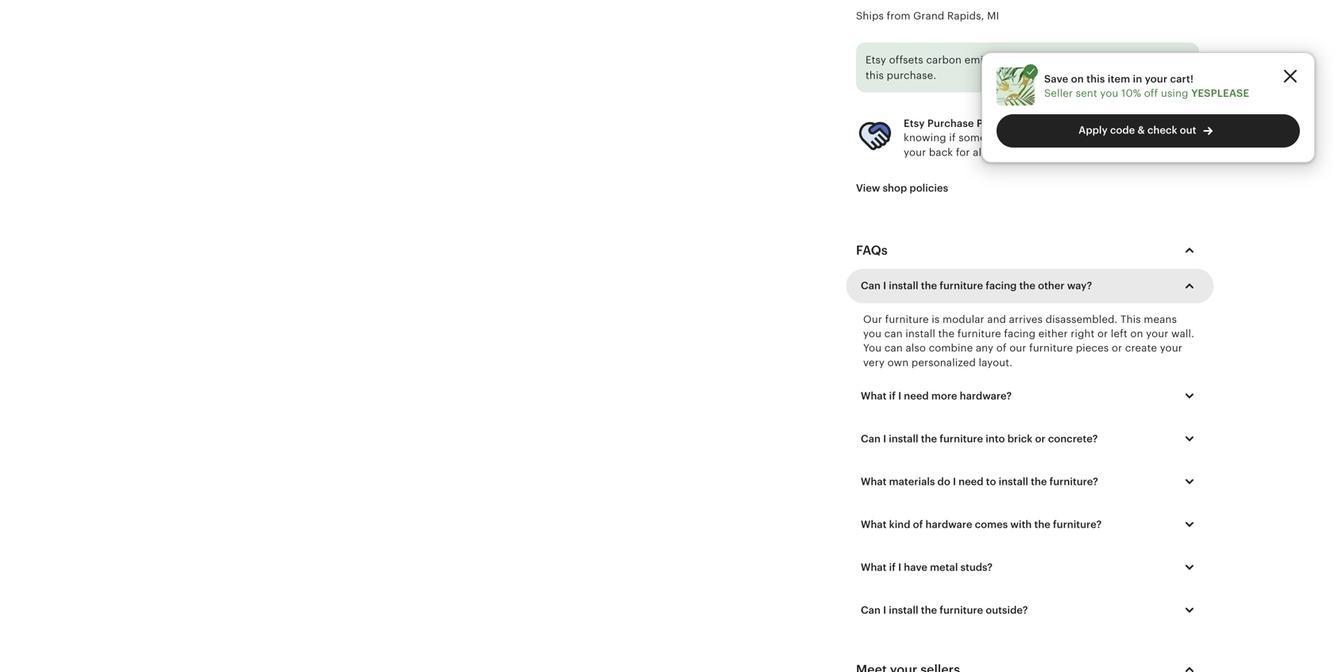 Task type: locate. For each thing, give the bounding box(es) containing it.
comes
[[975, 519, 1008, 531]]

—
[[1082, 147, 1092, 158]]

1 horizontal spatial of
[[997, 343, 1007, 354]]

what for what materials do i need to install the furniture?
[[861, 476, 887, 488]]

and up the "item"
[[1091, 54, 1110, 66]]

2 vertical spatial if
[[890, 562, 896, 574]]

furniture up any
[[958, 328, 1002, 340]]

purchases
[[1028, 147, 1079, 158]]

can i install the furniture into brick or concrete?
[[861, 433, 1098, 445]]

our furniture is modular and arrives disassembled. this means you can install the furniture facing either right or left on your wall. you can also combine any of our furniture pieces or create your very own personalized layout.
[[864, 314, 1195, 369]]

facing
[[986, 280, 1017, 292], [1005, 328, 1036, 340]]

the down the what materials do i need to install the furniture? dropdown button
[[1035, 519, 1051, 531]]

can for can i install the furniture into brick or concrete?
[[861, 433, 881, 445]]

4 what from the top
[[861, 562, 887, 574]]

or left 'left' on the right
[[1098, 328, 1109, 340]]

1 vertical spatial facing
[[1005, 328, 1036, 340]]

0 vertical spatial you
[[1101, 87, 1119, 99]]

this
[[1121, 314, 1142, 326]]

0 vertical spatial or
[[1098, 328, 1109, 340]]

1 horizontal spatial from
[[1018, 54, 1042, 66]]

off
[[1145, 87, 1159, 99]]

i down what if i need more hardware?
[[884, 433, 887, 445]]

your down means
[[1147, 328, 1169, 340]]

of right kind
[[913, 519, 924, 531]]

if inside dropdown button
[[890, 390, 896, 402]]

0 horizontal spatial and
[[988, 314, 1007, 326]]

from left shipping
[[1018, 54, 1042, 66]]

0 vertical spatial can
[[885, 328, 903, 340]]

with right comes
[[1011, 519, 1032, 531]]

packaging
[[1113, 54, 1165, 66]]

1 vertical spatial can
[[885, 343, 903, 354]]

sent
[[1076, 87, 1098, 99]]

&
[[1138, 124, 1146, 136]]

on inside shop confidently on etsy knowing if something goes wrong with an order, we've got your back for all eligible purchases —
[[1125, 118, 1138, 130]]

if inside dropdown button
[[890, 562, 896, 574]]

create
[[1126, 343, 1158, 354]]

you up 'you' at bottom
[[864, 328, 882, 340]]

2 can from the top
[[885, 343, 903, 354]]

cart!
[[1171, 73, 1194, 85]]

on up order,
[[1125, 118, 1138, 130]]

2 horizontal spatial or
[[1112, 343, 1123, 354]]

code
[[1111, 124, 1136, 136]]

3 what from the top
[[861, 519, 887, 531]]

can up our
[[861, 280, 881, 292]]

etsy up we've
[[1141, 118, 1162, 130]]

you inside save on this item in your cart! seller sent you 10% off using yesplease
[[1101, 87, 1119, 99]]

if for need
[[890, 390, 896, 402]]

need
[[904, 390, 929, 402], [959, 476, 984, 488]]

of up layout.
[[997, 343, 1007, 354]]

goes
[[1016, 132, 1040, 144]]

on up create at the bottom right
[[1131, 328, 1144, 340]]

1 vertical spatial from
[[1018, 54, 1042, 66]]

save on this item in your cart! seller sent you 10% off using yesplease
[[1045, 73, 1250, 99]]

0 horizontal spatial etsy
[[866, 54, 887, 66]]

with
[[1078, 132, 1099, 144], [1011, 519, 1032, 531]]

need left to at the right bottom
[[959, 476, 984, 488]]

with up the —
[[1078, 132, 1099, 144]]

1 horizontal spatial this
[[1087, 73, 1106, 85]]

your
[[1145, 73, 1168, 85], [904, 147, 927, 158], [1147, 328, 1169, 340], [1161, 343, 1183, 354]]

own
[[888, 357, 909, 369]]

eligible
[[988, 147, 1025, 158]]

what materials do i need to install the furniture?
[[861, 476, 1099, 488]]

you inside our furniture is modular and arrives disassembled. this means you can install the furniture facing either right or left on your wall. you can also combine any of our furniture pieces or create your very own personalized layout.
[[864, 328, 882, 340]]

etsy
[[866, 54, 887, 66], [904, 118, 925, 130], [1141, 118, 1162, 130]]

etsy offsets carbon emissions from shipping and packaging on this purchase.
[[866, 54, 1181, 81]]

2 what from the top
[[861, 476, 887, 488]]

1 can from the top
[[861, 280, 881, 292]]

what down very on the bottom right of page
[[861, 390, 887, 402]]

can inside dropdown button
[[861, 280, 881, 292]]

0 vertical spatial of
[[997, 343, 1007, 354]]

2 vertical spatial or
[[1036, 433, 1046, 445]]

need left more
[[904, 390, 929, 402]]

or right brick
[[1036, 433, 1046, 445]]

with inside shop confidently on etsy knowing if something goes wrong with an order, we've got your back for all eligible purchases —
[[1078, 132, 1099, 144]]

ships
[[857, 10, 884, 22]]

can i install the furniture facing the other way?
[[861, 280, 1093, 292]]

can i install the furniture into brick or concrete? button
[[849, 423, 1212, 456]]

an
[[1102, 132, 1114, 144]]

layout.
[[979, 357, 1013, 369]]

arrives
[[1010, 314, 1043, 326]]

need inside dropdown button
[[904, 390, 929, 402]]

0 vertical spatial with
[[1078, 132, 1099, 144]]

out
[[1180, 124, 1197, 136]]

1 horizontal spatial and
[[1091, 54, 1110, 66]]

view
[[857, 182, 881, 194]]

0 horizontal spatial this
[[866, 69, 884, 81]]

and inside etsy offsets carbon emissions from shipping and packaging on this purchase.
[[1091, 54, 1110, 66]]

1 horizontal spatial you
[[1101, 87, 1119, 99]]

1 horizontal spatial need
[[959, 476, 984, 488]]

on up cart!
[[1168, 54, 1181, 66]]

3 can from the top
[[861, 605, 881, 617]]

etsy left offsets
[[866, 54, 887, 66]]

your inside shop confidently on etsy knowing if something goes wrong with an order, we've got your back for all eligible purchases —
[[904, 147, 927, 158]]

1 vertical spatial furniture?
[[1054, 519, 1102, 531]]

if left have
[[890, 562, 896, 574]]

0 vertical spatial if
[[950, 132, 956, 144]]

2 vertical spatial can
[[861, 605, 881, 617]]

etsy inside etsy offsets carbon emissions from shipping and packaging on this purchase.
[[866, 54, 887, 66]]

your down wall.
[[1161, 343, 1183, 354]]

concrete?
[[1049, 433, 1098, 445]]

facing up arrives
[[986, 280, 1017, 292]]

can down the what if i have metal studs?
[[861, 605, 881, 617]]

i
[[884, 280, 887, 292], [899, 390, 902, 402], [884, 433, 887, 445], [953, 476, 957, 488], [899, 562, 902, 574], [884, 605, 887, 617]]

the up combine
[[939, 328, 955, 340]]

0 horizontal spatial with
[[1011, 519, 1032, 531]]

of
[[997, 343, 1007, 354], [913, 519, 924, 531]]

what
[[861, 390, 887, 402], [861, 476, 887, 488], [861, 519, 887, 531], [861, 562, 887, 574]]

0 vertical spatial furniture?
[[1050, 476, 1099, 488]]

facing inside our furniture is modular and arrives disassembled. this means you can install the furniture facing either right or left on your wall. you can also combine any of our furniture pieces or create your very own personalized layout.
[[1005, 328, 1036, 340]]

furniture? down concrete?
[[1050, 476, 1099, 488]]

i inside dropdown button
[[884, 280, 887, 292]]

offsets
[[890, 54, 924, 66]]

what if i need more hardware?
[[861, 390, 1012, 402]]

pieces
[[1076, 343, 1110, 354]]

furniture? down the what materials do i need to install the furniture? dropdown button
[[1054, 519, 1102, 531]]

0 horizontal spatial of
[[913, 519, 924, 531]]

and
[[1091, 54, 1110, 66], [988, 314, 1007, 326]]

0 horizontal spatial need
[[904, 390, 929, 402]]

what left kind
[[861, 519, 887, 531]]

install inside dropdown button
[[889, 280, 919, 292]]

apply code & check out link
[[997, 114, 1301, 148]]

your up off
[[1145, 73, 1168, 85]]

0 vertical spatial facing
[[986, 280, 1017, 292]]

1 vertical spatial and
[[988, 314, 1007, 326]]

if down "own"
[[890, 390, 896, 402]]

or
[[1098, 328, 1109, 340], [1112, 343, 1123, 354], [1036, 433, 1046, 445]]

what kind of hardware comes with the furniture? button
[[849, 509, 1212, 542]]

2 can from the top
[[861, 433, 881, 445]]

1 what from the top
[[861, 390, 887, 402]]

shop
[[1036, 118, 1062, 130]]

0 horizontal spatial you
[[864, 328, 882, 340]]

of inside our furniture is modular and arrives disassembled. this means you can install the furniture facing either right or left on your wall. you can also combine any of our furniture pieces or create your very own personalized layout.
[[997, 343, 1007, 354]]

1 vertical spatial with
[[1011, 519, 1032, 531]]

1 vertical spatial if
[[890, 390, 896, 402]]

on
[[1168, 54, 1181, 66], [1072, 73, 1085, 85], [1125, 118, 1138, 130], [1131, 328, 1144, 340]]

1 horizontal spatial etsy
[[904, 118, 925, 130]]

i left have
[[899, 562, 902, 574]]

can down very on the bottom right of page
[[861, 433, 881, 445]]

what materials do i need to install the furniture? button
[[849, 466, 1212, 499]]

wrong
[[1043, 132, 1075, 144]]

hardware
[[926, 519, 973, 531]]

from
[[887, 10, 911, 22], [1018, 54, 1042, 66]]

purchase
[[928, 118, 975, 130]]

what left materials
[[861, 476, 887, 488]]

faqs
[[857, 243, 888, 258]]

the down can i install the furniture into brick or concrete? dropdown button
[[1031, 476, 1048, 488]]

you
[[1101, 87, 1119, 99], [864, 328, 882, 340]]

1 vertical spatial need
[[959, 476, 984, 488]]

install for can i install the furniture outside?
[[889, 605, 919, 617]]

1 horizontal spatial with
[[1078, 132, 1099, 144]]

i down the faqs
[[884, 280, 887, 292]]

view shop policies
[[857, 182, 949, 194]]

from right ships
[[887, 10, 911, 22]]

etsy up 'knowing'
[[904, 118, 925, 130]]

or down 'left' on the right
[[1112, 343, 1123, 354]]

this left "purchase."
[[866, 69, 884, 81]]

0 vertical spatial from
[[887, 10, 911, 22]]

etsy for etsy offsets carbon emissions from shipping and packaging on this purchase.
[[866, 54, 887, 66]]

facing up the our
[[1005, 328, 1036, 340]]

item
[[1108, 73, 1131, 85]]

on inside etsy offsets carbon emissions from shipping and packaging on this purchase.
[[1168, 54, 1181, 66]]

furniture up modular
[[940, 280, 984, 292]]

very
[[864, 357, 885, 369]]

what for what if i have metal studs?
[[861, 562, 887, 574]]

what left have
[[861, 562, 887, 574]]

what for what if i need more hardware?
[[861, 390, 887, 402]]

0 vertical spatial can
[[861, 280, 881, 292]]

0 vertical spatial and
[[1091, 54, 1110, 66]]

your inside save on this item in your cart! seller sent you 10% off using yesplease
[[1145, 73, 1168, 85]]

and left arrives
[[988, 314, 1007, 326]]

0 vertical spatial need
[[904, 390, 929, 402]]

if down the purchase
[[950, 132, 956, 144]]

metal
[[930, 562, 959, 574]]

2 horizontal spatial etsy
[[1141, 118, 1162, 130]]

0 horizontal spatial or
[[1036, 433, 1046, 445]]

right
[[1071, 328, 1095, 340]]

1 vertical spatial of
[[913, 519, 924, 531]]

1 vertical spatial you
[[864, 328, 882, 340]]

1 vertical spatial can
[[861, 433, 881, 445]]

what if i have metal studs?
[[861, 562, 993, 574]]

your down 'knowing'
[[904, 147, 927, 158]]

you down the "item"
[[1101, 87, 1119, 99]]

on up sent
[[1072, 73, 1085, 85]]

this up sent
[[1087, 73, 1106, 85]]

apply
[[1079, 124, 1108, 136]]

on inside save on this item in your cart! seller sent you 10% off using yesplease
[[1072, 73, 1085, 85]]

furniture? inside dropdown button
[[1050, 476, 1099, 488]]

install
[[889, 280, 919, 292], [906, 328, 936, 340], [889, 433, 919, 445], [999, 476, 1029, 488], [889, 605, 919, 617]]

this
[[866, 69, 884, 81], [1087, 73, 1106, 85]]

can
[[885, 328, 903, 340], [885, 343, 903, 354]]

the
[[921, 280, 938, 292], [1020, 280, 1036, 292], [939, 328, 955, 340], [921, 433, 938, 445], [1031, 476, 1048, 488], [1035, 519, 1051, 531], [921, 605, 938, 617]]



Task type: describe. For each thing, give the bounding box(es) containing it.
protection:
[[977, 118, 1033, 130]]

materials
[[890, 476, 935, 488]]

furniture left is
[[886, 314, 929, 326]]

means
[[1144, 314, 1178, 326]]

more
[[932, 390, 958, 402]]

mi
[[988, 10, 1000, 22]]

1 vertical spatial or
[[1112, 343, 1123, 354]]

confidently
[[1065, 118, 1123, 130]]

is
[[932, 314, 940, 326]]

what kind of hardware comes with the furniture?
[[861, 519, 1102, 531]]

this inside etsy offsets carbon emissions from shipping and packaging on this purchase.
[[866, 69, 884, 81]]

any
[[976, 343, 994, 354]]

our
[[1010, 343, 1027, 354]]

to
[[987, 476, 997, 488]]

need inside dropdown button
[[959, 476, 984, 488]]

we've
[[1150, 132, 1178, 144]]

modular
[[943, 314, 985, 326]]

furniture down either
[[1030, 343, 1074, 354]]

view shop policies button
[[845, 174, 961, 203]]

for
[[956, 147, 971, 158]]

install inside our furniture is modular and arrives disassembled. this means you can install the furniture facing either right or left on your wall. you can also combine any of our furniture pieces or create your very own personalized layout.
[[906, 328, 936, 340]]

furniture left into
[[940, 433, 984, 445]]

shipping
[[1044, 54, 1088, 66]]

can for can i install the furniture outside?
[[861, 605, 881, 617]]

if for have
[[890, 562, 896, 574]]

1 can from the top
[[885, 328, 903, 340]]

studs?
[[961, 562, 993, 574]]

all
[[973, 147, 985, 158]]

brick
[[1008, 433, 1033, 445]]

purchase.
[[887, 69, 937, 81]]

the inside our furniture is modular and arrives disassembled. this means you can install the furniture facing either right or left on your wall. you can also combine any of our furniture pieces or create your very own personalized layout.
[[939, 328, 955, 340]]

seller
[[1045, 87, 1074, 99]]

i right 'do'
[[953, 476, 957, 488]]

what for what kind of hardware comes with the furniture?
[[861, 519, 887, 531]]

i down the what if i have metal studs?
[[884, 605, 887, 617]]

and inside our furniture is modular and arrives disassembled. this means you can install the furniture facing either right or left on your wall. you can also combine any of our furniture pieces or create your very own personalized layout.
[[988, 314, 1007, 326]]

if inside shop confidently on etsy knowing if something goes wrong with an order, we've got your back for all eligible purchases —
[[950, 132, 956, 144]]

with inside dropdown button
[[1011, 519, 1032, 531]]

you
[[864, 343, 882, 354]]

etsy purchase protection:
[[904, 118, 1033, 130]]

do
[[938, 476, 951, 488]]

the left 'other' on the top right of page
[[1020, 280, 1036, 292]]

or inside dropdown button
[[1036, 433, 1046, 445]]

1 horizontal spatial or
[[1098, 328, 1109, 340]]

apply code & check out
[[1079, 124, 1197, 136]]

install for can i install the furniture into brick or concrete?
[[889, 433, 919, 445]]

other
[[1039, 280, 1065, 292]]

yesplease
[[1192, 87, 1250, 99]]

faqs button
[[842, 231, 1214, 270]]

you for 10%
[[1101, 87, 1119, 99]]

combine
[[929, 343, 974, 354]]

shop
[[883, 182, 908, 194]]

got
[[1181, 132, 1198, 144]]

on inside our furniture is modular and arrives disassembled. this means you can install the furniture facing either right or left on your wall. you can also combine any of our furniture pieces or create your very own personalized layout.
[[1131, 328, 1144, 340]]

using
[[1162, 87, 1189, 99]]

save
[[1045, 73, 1069, 85]]

facing inside dropdown button
[[986, 280, 1017, 292]]

0 horizontal spatial from
[[887, 10, 911, 22]]

10%
[[1122, 87, 1142, 99]]

way?
[[1068, 280, 1093, 292]]

carbon
[[927, 54, 962, 66]]

ships from grand rapids, mi
[[857, 10, 1000, 22]]

into
[[986, 433, 1006, 445]]

can i install the furniture outside?
[[861, 605, 1029, 617]]

install for can i install the furniture facing the other way?
[[889, 280, 919, 292]]

you for can
[[864, 328, 882, 340]]

order,
[[1117, 132, 1147, 144]]

have
[[904, 562, 928, 574]]

the down what if i need more hardware?
[[921, 433, 938, 445]]

furniture left outside? on the right
[[940, 605, 984, 617]]

disassembled.
[[1046, 314, 1118, 326]]

check
[[1148, 124, 1178, 136]]

outside?
[[986, 605, 1029, 617]]

also
[[906, 343, 926, 354]]

i down "own"
[[899, 390, 902, 402]]

can for can i install the furniture facing the other way?
[[861, 280, 881, 292]]

knowing
[[904, 132, 947, 144]]

from inside etsy offsets carbon emissions from shipping and packaging on this purchase.
[[1018, 54, 1042, 66]]

install inside dropdown button
[[999, 476, 1029, 488]]

can i install the furniture facing the other way? button
[[849, 270, 1212, 303]]

what if i need more hardware? button
[[849, 380, 1212, 413]]

kind
[[890, 519, 911, 531]]

our
[[864, 314, 883, 326]]

furniture? inside dropdown button
[[1054, 519, 1102, 531]]

emissions
[[965, 54, 1015, 66]]

can i install the furniture outside? button
[[849, 594, 1212, 628]]

something
[[959, 132, 1013, 144]]

the down the what if i have metal studs?
[[921, 605, 938, 617]]

shop confidently on etsy knowing if something goes wrong with an order, we've got your back for all eligible purchases —
[[904, 118, 1198, 158]]

of inside dropdown button
[[913, 519, 924, 531]]

back
[[929, 147, 954, 158]]

what if i have metal studs? button
[[849, 551, 1212, 585]]

etsy for etsy purchase protection:
[[904, 118, 925, 130]]

the inside dropdown button
[[1031, 476, 1048, 488]]

this inside save on this item in your cart! seller sent you 10% off using yesplease
[[1087, 73, 1106, 85]]

furniture inside dropdown button
[[940, 280, 984, 292]]

either
[[1039, 328, 1068, 340]]

left
[[1111, 328, 1128, 340]]

etsy inside shop confidently on etsy knowing if something goes wrong with an order, we've got your back for all eligible purchases —
[[1141, 118, 1162, 130]]

the up is
[[921, 280, 938, 292]]

hardware?
[[960, 390, 1012, 402]]

rapids,
[[948, 10, 985, 22]]

wall.
[[1172, 328, 1195, 340]]



Task type: vqa. For each thing, say whether or not it's contained in the screenshot.
the Gift Guides LINK
no



